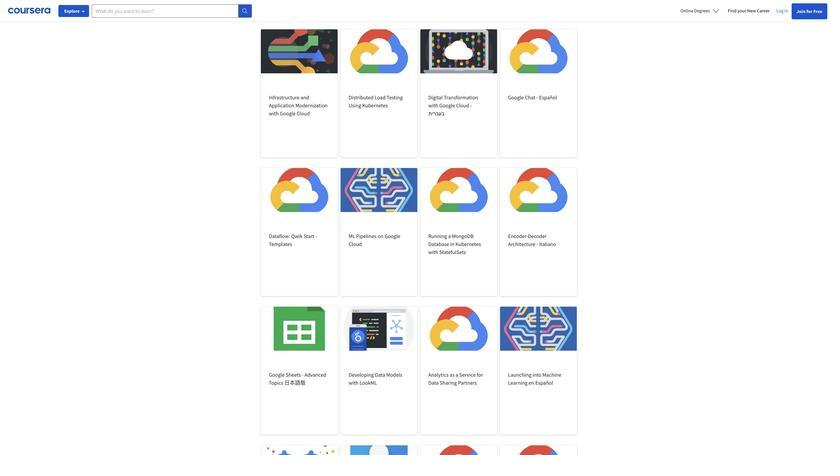 Task type: locate. For each thing, give the bounding box(es) containing it.
data
[[375, 372, 385, 379], [429, 380, 439, 387]]

español
[[539, 94, 557, 101], [536, 380, 553, 387]]

google right on
[[385, 233, 401, 240]]

qwik
[[291, 233, 303, 240]]

launching
[[508, 372, 532, 379]]

machine
[[543, 372, 562, 379]]

google sheets - advanced topics 日本語版
[[269, 372, 326, 387]]

sheets
[[286, 372, 301, 379]]

with inside digital transformation with google cloud - בעברית
[[429, 102, 438, 109]]

mongodb
[[452, 233, 474, 240]]

with
[[429, 102, 438, 109], [269, 110, 279, 117], [429, 249, 438, 256], [349, 380, 359, 387]]

data inside the analytics as a service for data sharing partners
[[429, 380, 439, 387]]

1 vertical spatial for
[[477, 372, 483, 379]]

launching into machine learning en español
[[508, 372, 562, 387]]

encoder-decoder architecture - italiano link
[[500, 168, 577, 296]]

a up in
[[448, 233, 451, 240]]

database
[[429, 241, 449, 248]]

0 vertical spatial for
[[807, 8, 813, 14]]

ml pipelines on google cloud link
[[341, 168, 418, 296]]

with down application
[[269, 110, 279, 117]]

0 vertical spatial cloud
[[456, 102, 470, 109]]

ml pipelines on google cloud
[[349, 233, 401, 248]]

running a mongodb database in kubernetes with statefulsets
[[429, 233, 481, 256]]

kubernetes down the load
[[362, 102, 388, 109]]

chat
[[525, 94, 536, 101]]

italiano
[[539, 241, 556, 248]]

google up בעברית
[[439, 102, 455, 109]]

explore
[[64, 8, 80, 14]]

with inside developing data models with lookml
[[349, 380, 359, 387]]

join
[[797, 8, 806, 14]]

google inside infrastructure and application modernization with google cloud
[[280, 110, 296, 117]]

ml
[[349, 233, 355, 240]]

a right as
[[456, 372, 458, 379]]

with down developing
[[349, 380, 359, 387]]

distributed load testing using kubernetes link
[[341, 29, 418, 158]]

transformation
[[444, 94, 478, 101]]

with down digital
[[429, 102, 438, 109]]

online degrees
[[681, 8, 710, 14]]

modernization
[[296, 102, 328, 109]]

topics
[[269, 380, 283, 387]]

with inside infrastructure and application modernization with google cloud
[[269, 110, 279, 117]]

0 horizontal spatial data
[[375, 372, 385, 379]]

- down decoder
[[537, 241, 538, 248]]

sharing
[[440, 380, 457, 387]]

developing
[[349, 372, 374, 379]]

cloud down modernization
[[297, 110, 310, 117]]

1 vertical spatial kubernetes
[[456, 241, 481, 248]]

templates
[[269, 241, 292, 248]]

0 horizontal spatial a
[[448, 233, 451, 240]]

- right start
[[316, 233, 317, 240]]

1 horizontal spatial kubernetes
[[456, 241, 481, 248]]

0 horizontal spatial cloud
[[297, 110, 310, 117]]

0 vertical spatial data
[[375, 372, 385, 379]]

0 horizontal spatial for
[[477, 372, 483, 379]]

- down transformation
[[471, 102, 472, 109]]

cloud down ml
[[349, 241, 362, 248]]

1 horizontal spatial for
[[807, 8, 813, 14]]

for
[[807, 8, 813, 14], [477, 372, 483, 379]]

using
[[349, 102, 361, 109]]

google down application
[[280, 110, 296, 117]]

google sheets - advanced topics 日本語版 link
[[261, 307, 338, 435]]

cloud inside infrastructure and application modernization with google cloud
[[297, 110, 310, 117]]

בעברית
[[429, 110, 445, 117]]

kubernetes down mongodb
[[456, 241, 481, 248]]

cloud inside digital transformation with google cloud - בעברית
[[456, 102, 470, 109]]

1 vertical spatial español
[[536, 380, 553, 387]]

data left models
[[375, 372, 385, 379]]

for right service
[[477, 372, 483, 379]]

service
[[460, 372, 476, 379]]

pipelines
[[356, 233, 377, 240]]

data inside developing data models with lookml
[[375, 372, 385, 379]]

1 vertical spatial a
[[456, 372, 458, 379]]

digital transformation with google cloud - בעברית link
[[421, 29, 497, 158]]

for inside the analytics as a service for data sharing partners
[[477, 372, 483, 379]]

infrastructure
[[269, 94, 300, 101]]

running a mongodb database in kubernetes with statefulsets link
[[421, 168, 497, 296]]

1 horizontal spatial cloud
[[349, 241, 362, 248]]

-
[[537, 94, 538, 101], [471, 102, 472, 109], [316, 233, 317, 240], [537, 241, 538, 248], [302, 372, 304, 379]]

1 vertical spatial cloud
[[297, 110, 310, 117]]

- inside google sheets - advanced topics 日本語版
[[302, 372, 304, 379]]

for inside join for free "link"
[[807, 8, 813, 14]]

google up topics
[[269, 372, 285, 379]]

find your new career
[[728, 8, 770, 14]]

日本語版
[[284, 380, 306, 387]]

cloud down transformation
[[456, 102, 470, 109]]

0 vertical spatial a
[[448, 233, 451, 240]]

into
[[533, 372, 542, 379]]

- inside google chat - español link
[[537, 94, 538, 101]]

cloud inside ml pipelines on google cloud
[[349, 241, 362, 248]]

career
[[757, 8, 770, 14]]

- inside dataflow: qwik start - templates
[[316, 233, 317, 240]]

0 vertical spatial kubernetes
[[362, 102, 388, 109]]

google
[[508, 94, 524, 101], [439, 102, 455, 109], [280, 110, 296, 117], [385, 233, 401, 240], [269, 372, 285, 379]]

encoder-decoder architecture - italiano
[[508, 233, 556, 248]]

and
[[301, 94, 309, 101]]

1 horizontal spatial a
[[456, 372, 458, 379]]

data down analytics
[[429, 380, 439, 387]]

kubernetes
[[362, 102, 388, 109], [456, 241, 481, 248]]

testing
[[387, 94, 403, 101]]

developing data models with lookml link
[[341, 307, 418, 435]]

0 horizontal spatial kubernetes
[[362, 102, 388, 109]]

None search field
[[92, 4, 252, 18]]

1 horizontal spatial data
[[429, 380, 439, 387]]

dataflow: qwik start - templates
[[269, 233, 317, 248]]

for right join
[[807, 8, 813, 14]]

a
[[448, 233, 451, 240], [456, 372, 458, 379]]

cloud
[[456, 102, 470, 109], [297, 110, 310, 117], [349, 241, 362, 248]]

with down database
[[429, 249, 438, 256]]

in
[[450, 241, 455, 248]]

en
[[529, 380, 534, 387]]

find your new career link
[[725, 7, 773, 15]]

español right chat
[[539, 94, 557, 101]]

1 vertical spatial data
[[429, 380, 439, 387]]

- right sheets
[[302, 372, 304, 379]]

- right chat
[[537, 94, 538, 101]]

2 horizontal spatial cloud
[[456, 102, 470, 109]]

español down into
[[536, 380, 553, 387]]

coursera image
[[8, 5, 50, 16]]

2 vertical spatial cloud
[[349, 241, 362, 248]]



Task type: describe. For each thing, give the bounding box(es) containing it.
free
[[814, 8, 823, 14]]

infrastructure and application modernization with google cloud
[[269, 94, 328, 117]]

join for free
[[797, 8, 823, 14]]

partners
[[458, 380, 477, 387]]

google chat - español
[[508, 94, 557, 101]]

models
[[386, 372, 402, 379]]

developing data models with lookml
[[349, 372, 402, 387]]

running
[[429, 233, 447, 240]]

on
[[378, 233, 384, 240]]

- inside encoder-decoder architecture - italiano
[[537, 241, 538, 248]]

load
[[375, 94, 386, 101]]

0 vertical spatial español
[[539, 94, 557, 101]]

online degrees button
[[675, 3, 725, 18]]

dataflow: qwik start - templates link
[[261, 168, 338, 296]]

log in
[[777, 8, 789, 14]]

kubernetes inside distributed load testing using kubernetes
[[362, 102, 388, 109]]

log
[[777, 8, 784, 14]]

application
[[269, 102, 294, 109]]

a inside running a mongodb database in kubernetes with statefulsets
[[448, 233, 451, 240]]

distributed
[[349, 94, 374, 101]]

online
[[681, 8, 694, 14]]

google left chat
[[508, 94, 524, 101]]

analytics
[[429, 372, 449, 379]]

analytics as a service for data sharing partners
[[429, 372, 483, 387]]

degrees
[[695, 8, 710, 14]]

digital transformation with google cloud - בעברית
[[429, 94, 478, 117]]

log in link
[[773, 7, 792, 15]]

with inside running a mongodb database in kubernetes with statefulsets
[[429, 249, 438, 256]]

dataflow:
[[269, 233, 290, 240]]

distributed load testing using kubernetes
[[349, 94, 403, 109]]

start
[[304, 233, 315, 240]]

- inside digital transformation with google cloud - בעברית
[[471, 102, 472, 109]]

explore button
[[58, 5, 89, 17]]

google inside digital transformation with google cloud - בעברית
[[439, 102, 455, 109]]

a inside the analytics as a service for data sharing partners
[[456, 372, 458, 379]]

cloud for digital transformation with google cloud - בעברית
[[456, 102, 470, 109]]

lookml
[[360, 380, 377, 387]]

in
[[785, 8, 789, 14]]

kubernetes inside running a mongodb database in kubernetes with statefulsets
[[456, 241, 481, 248]]

architecture
[[508, 241, 536, 248]]

google inside ml pipelines on google cloud
[[385, 233, 401, 240]]

new
[[748, 8, 756, 14]]

google inside google sheets - advanced topics 日本語版
[[269, 372, 285, 379]]

launching into machine learning en español link
[[500, 307, 577, 435]]

infrastructure and application modernization with google cloud link
[[261, 29, 338, 158]]

analytics as a service for data sharing partners link
[[421, 307, 497, 435]]

google chat - español link
[[500, 29, 577, 158]]

learning
[[508, 380, 528, 387]]

advanced
[[305, 372, 326, 379]]

join for free link
[[792, 3, 828, 19]]

statefulsets
[[439, 249, 466, 256]]

decoder
[[528, 233, 547, 240]]

as
[[450, 372, 455, 379]]

find
[[728, 8, 737, 14]]

encoder-
[[508, 233, 528, 240]]

cloud for ml pipelines on google cloud
[[349, 241, 362, 248]]

your
[[738, 8, 747, 14]]

digital
[[429, 94, 443, 101]]

español inside launching into machine learning en español
[[536, 380, 553, 387]]

What do you want to learn? text field
[[92, 4, 239, 18]]



Task type: vqa. For each thing, say whether or not it's contained in the screenshot.
with in "Running a MongoDB Database in Kubernetes with StatefulSets"
yes



